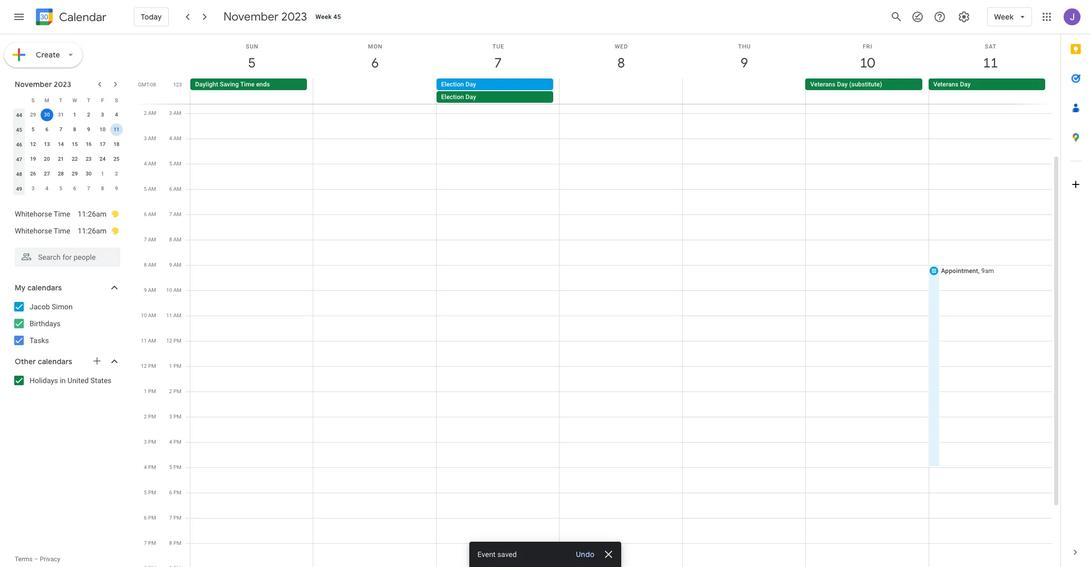 Task type: locate. For each thing, give the bounding box(es) containing it.
0 horizontal spatial 10 am
[[141, 313, 156, 319]]

10 link
[[856, 51, 880, 75]]

cell
[[190, 37, 314, 568], [314, 37, 437, 568], [437, 37, 560, 568], [560, 37, 683, 568], [683, 37, 806, 568], [806, 37, 929, 568], [928, 37, 1052, 568], [314, 79, 437, 104], [437, 79, 560, 104], [560, 79, 683, 104], [683, 79, 806, 104]]

11:26am down december 7 element
[[78, 210, 107, 218]]

2 11:26am from the top
[[78, 227, 107, 235]]

time
[[240, 81, 255, 88], [54, 210, 70, 218], [54, 227, 70, 235]]

1 horizontal spatial 2 pm
[[169, 389, 181, 395]]

0 vertical spatial 45
[[334, 13, 341, 21]]

1 vertical spatial time
[[54, 210, 70, 218]]

week for week
[[995, 12, 1014, 22]]

0 vertical spatial 6 pm
[[169, 490, 181, 496]]

1 vertical spatial calendars
[[38, 357, 72, 367]]

21 element
[[55, 153, 67, 166]]

29 right 28
[[72, 171, 78, 177]]

5 am
[[169, 161, 181, 167], [144, 186, 156, 192]]

11:26am up search for people text field
[[78, 227, 107, 235]]

calendars inside my calendars dropdown button
[[27, 283, 62, 293]]

december 6 element
[[68, 183, 81, 195]]

week 45
[[316, 13, 341, 21]]

privacy link
[[40, 556, 60, 563]]

1 vertical spatial whitehorse time
[[15, 227, 70, 235]]

privacy
[[40, 556, 60, 563]]

1 list item from the top
[[15, 206, 119, 223]]

calendar element
[[34, 6, 107, 30]]

jacob simon
[[30, 303, 73, 311]]

0 vertical spatial 30
[[44, 112, 50, 118]]

list containing whitehorse time
[[4, 202, 129, 244]]

calendars for other calendars
[[38, 357, 72, 367]]

s right "f"
[[115, 97, 118, 103]]

12 pm
[[166, 338, 181, 344], [141, 363, 156, 369]]

october 29 element
[[27, 109, 39, 121]]

mon 6
[[368, 43, 383, 72]]

0 horizontal spatial 7 am
[[144, 237, 156, 243]]

list item down december 5 element
[[15, 206, 119, 223]]

0 vertical spatial 11:26am
[[78, 210, 107, 218]]

27 element
[[41, 168, 53, 180]]

cell containing election day
[[437, 79, 560, 104]]

26 element
[[27, 168, 39, 180]]

17
[[100, 141, 106, 147]]

0 vertical spatial 10 am
[[166, 288, 181, 293]]

5 inside sun 5
[[248, 54, 255, 72]]

1
[[73, 112, 76, 118], [101, 171, 104, 177], [169, 363, 172, 369], [144, 389, 147, 395]]

1 horizontal spatial 10 am
[[166, 288, 181, 293]]

28
[[58, 171, 64, 177]]

1 vertical spatial 8 am
[[144, 262, 156, 268]]

veterans for veterans day
[[934, 81, 959, 88]]

0 vertical spatial whitehorse time
[[15, 210, 70, 218]]

0 horizontal spatial 45
[[16, 127, 22, 133]]

election day button
[[437, 79, 553, 90], [437, 91, 553, 103]]

0 vertical spatial election
[[441, 81, 464, 88]]

my calendars list
[[2, 299, 131, 349]]

1 vertical spatial 2023
[[54, 80, 71, 89]]

december 9 element
[[110, 183, 123, 195]]

0 vertical spatial time
[[240, 81, 255, 88]]

week
[[995, 12, 1014, 22], [316, 13, 332, 21]]

row group containing 29
[[12, 108, 123, 196]]

9
[[740, 54, 748, 72], [87, 127, 90, 132], [115, 186, 118, 192], [169, 262, 172, 268], [144, 288, 147, 293]]

1 vertical spatial 2 pm
[[144, 414, 156, 420]]

am
[[148, 110, 156, 116], [173, 110, 181, 116], [148, 136, 156, 141], [173, 136, 181, 141], [148, 161, 156, 167], [173, 161, 181, 167], [148, 186, 156, 192], [173, 186, 181, 192], [148, 212, 156, 217], [173, 212, 181, 217], [148, 237, 156, 243], [173, 237, 181, 243], [148, 262, 156, 268], [173, 262, 181, 268], [148, 288, 156, 293], [173, 288, 181, 293], [148, 313, 156, 319], [173, 313, 181, 319], [148, 338, 156, 344]]

0 horizontal spatial 6 pm
[[144, 515, 156, 521]]

1 horizontal spatial 7 pm
[[169, 515, 181, 521]]

1 horizontal spatial 6 pm
[[169, 490, 181, 496]]

0 horizontal spatial november
[[15, 80, 52, 89]]

other calendars
[[15, 357, 72, 367]]

1 vertical spatial 6 pm
[[144, 515, 156, 521]]

45
[[334, 13, 341, 21], [16, 127, 22, 133]]

0 vertical spatial 8 am
[[169, 237, 181, 243]]

49
[[16, 186, 22, 192]]

10 am
[[166, 288, 181, 293], [141, 313, 156, 319]]

1 horizontal spatial 12 pm
[[166, 338, 181, 344]]

0 horizontal spatial 7 pm
[[144, 541, 156, 547]]

0 vertical spatial 7 am
[[169, 212, 181, 217]]

0 horizontal spatial 30
[[44, 112, 50, 118]]

30 for october 30, today element
[[44, 112, 50, 118]]

None search field
[[0, 244, 131, 267]]

ends
[[256, 81, 270, 88]]

1 horizontal spatial s
[[115, 97, 118, 103]]

november 2023 up sun
[[224, 9, 307, 24]]

0 horizontal spatial 29
[[30, 112, 36, 118]]

1 horizontal spatial 6 am
[[169, 186, 181, 192]]

veterans day button
[[929, 79, 1046, 90]]

1 horizontal spatial 4 pm
[[169, 439, 181, 445]]

united
[[68, 377, 89, 385]]

25
[[113, 156, 119, 162]]

12
[[30, 141, 36, 147], [166, 338, 172, 344], [141, 363, 147, 369]]

week button
[[988, 4, 1032, 30]]

7
[[494, 54, 501, 72], [59, 127, 62, 132], [87, 186, 90, 192], [169, 212, 172, 217], [144, 237, 147, 243], [169, 515, 172, 521], [144, 541, 147, 547]]

7 pm up 8 pm
[[169, 515, 181, 521]]

my calendars
[[15, 283, 62, 293]]

1 election day button from the top
[[437, 79, 553, 90]]

1 vertical spatial 45
[[16, 127, 22, 133]]

whitehorse time up search for people text field
[[15, 227, 70, 235]]

1 horizontal spatial 30
[[86, 171, 92, 177]]

column header
[[12, 93, 26, 108]]

0 vertical spatial 4 pm
[[169, 439, 181, 445]]

6 inside mon 6
[[371, 54, 378, 72]]

0 vertical spatial 12
[[30, 141, 36, 147]]

today button
[[134, 4, 169, 30]]

19 element
[[27, 153, 39, 166]]

0 vertical spatial whitehorse
[[15, 210, 52, 218]]

29 inside 'element'
[[30, 112, 36, 118]]

0 horizontal spatial 4 am
[[144, 161, 156, 167]]

2 whitehorse time from the top
[[15, 227, 70, 235]]

0 vertical spatial november
[[224, 9, 279, 24]]

row group
[[12, 108, 123, 196]]

1 horizontal spatial 3 am
[[169, 110, 181, 116]]

0 horizontal spatial 5 pm
[[144, 490, 156, 496]]

t right w
[[87, 97, 90, 103]]

48
[[16, 171, 22, 177]]

november 2023
[[224, 9, 307, 24], [15, 80, 71, 89]]

gmt-
[[138, 82, 150, 88]]

12 element
[[27, 138, 39, 151]]

november 2023 grid
[[10, 93, 123, 196]]

5 pm
[[169, 465, 181, 471], [144, 490, 156, 496]]

row containing s
[[12, 93, 123, 108]]

list
[[4, 202, 129, 244]]

0 vertical spatial 7 pm
[[169, 515, 181, 521]]

week inside popup button
[[995, 12, 1014, 22]]

0 vertical spatial 3 am
[[169, 110, 181, 116]]

veterans
[[811, 81, 836, 88], [934, 81, 959, 88]]

9 am
[[169, 262, 181, 268], [144, 288, 156, 293]]

0 horizontal spatial 6 am
[[144, 212, 156, 217]]

28 element
[[55, 168, 67, 180]]

1 horizontal spatial week
[[995, 12, 1014, 22]]

time inside button
[[240, 81, 255, 88]]

daylight
[[195, 81, 218, 88]]

29
[[30, 112, 36, 118], [72, 171, 78, 177]]

day
[[466, 81, 476, 88], [837, 81, 848, 88], [960, 81, 971, 88], [466, 93, 476, 101]]

1 whitehorse time from the top
[[15, 210, 70, 218]]

november 2023 up m
[[15, 80, 71, 89]]

1 vertical spatial election day button
[[437, 91, 553, 103]]

s left m
[[31, 97, 35, 103]]

7 inside 'tue 7'
[[494, 54, 501, 72]]

december 3 element
[[27, 183, 39, 195]]

calendars up "in"
[[38, 357, 72, 367]]

tue 7
[[493, 43, 504, 72]]

daylight saving time ends button
[[190, 79, 307, 90]]

time left "ends"
[[240, 81, 255, 88]]

123
[[173, 82, 182, 88]]

29 for october 29 'element'
[[30, 112, 36, 118]]

appointment , 9am
[[941, 267, 994, 275]]

0 vertical spatial 29
[[30, 112, 36, 118]]

1 horizontal spatial 9 am
[[169, 262, 181, 268]]

8 am
[[169, 237, 181, 243], [144, 262, 156, 268]]

december 4 element
[[41, 183, 53, 195]]

0 vertical spatial 2 pm
[[169, 389, 181, 395]]

29 left october 30, today element
[[30, 112, 36, 118]]

1 vertical spatial 7 pm
[[144, 541, 156, 547]]

list item up search for people text field
[[15, 223, 119, 240]]

7 pm left 8 pm
[[144, 541, 156, 547]]

0 horizontal spatial 2 pm
[[144, 414, 156, 420]]

17 element
[[96, 138, 109, 151]]

0 horizontal spatial 3 am
[[144, 136, 156, 141]]

whitehorse time
[[15, 210, 70, 218], [15, 227, 70, 235]]

2 election from the top
[[441, 93, 464, 101]]

30 right 29 element
[[86, 171, 92, 177]]

november up sun
[[224, 9, 279, 24]]

30 left 31
[[44, 112, 50, 118]]

settings menu image
[[958, 11, 971, 23]]

3 am down 2 am
[[144, 136, 156, 141]]

46
[[16, 142, 22, 147]]

fri
[[863, 43, 873, 50]]

list item
[[15, 206, 119, 223], [15, 223, 119, 240]]

election
[[441, 81, 464, 88], [441, 93, 464, 101]]

time down december 5 element
[[54, 210, 70, 218]]

10 inside row
[[100, 127, 106, 132]]

calendar heading
[[57, 10, 107, 25]]

t right m
[[59, 97, 62, 103]]

row containing 29
[[12, 108, 123, 122]]

0 vertical spatial calendars
[[27, 283, 62, 293]]

row group inside november 2023 grid
[[12, 108, 123, 196]]

30 inside cell
[[44, 112, 50, 118]]

2 veterans from the left
[[934, 81, 959, 88]]

6 link
[[363, 51, 387, 75]]

1 vertical spatial 29
[[72, 171, 78, 177]]

10 element
[[96, 123, 109, 136]]

thu 9
[[738, 43, 751, 72]]

0 horizontal spatial 4 pm
[[144, 465, 156, 471]]

2023 up 31
[[54, 80, 71, 89]]

2 election day button from the top
[[437, 91, 553, 103]]

9am
[[982, 267, 994, 275]]

2 t from the left
[[87, 97, 90, 103]]

0 horizontal spatial 12 pm
[[141, 363, 156, 369]]

2023
[[281, 9, 307, 24], [54, 80, 71, 89]]

0 vertical spatial november 2023
[[224, 9, 307, 24]]

terms
[[15, 556, 33, 563]]

0 horizontal spatial t
[[59, 97, 62, 103]]

day for veterans day (substitute)
[[837, 81, 848, 88]]

1 pm
[[169, 363, 181, 369], [144, 389, 156, 395]]

21
[[58, 156, 64, 162]]

47
[[16, 156, 22, 162]]

whitehorse time down december 4 element on the top
[[15, 210, 70, 218]]

veterans day
[[934, 81, 971, 88]]

25 element
[[110, 153, 123, 166]]

0 horizontal spatial 12
[[30, 141, 36, 147]]

1 horizontal spatial veterans
[[934, 81, 959, 88]]

whitehorse
[[15, 210, 52, 218], [15, 227, 52, 235]]

1 horizontal spatial 8 am
[[169, 237, 181, 243]]

3 am right 2 am
[[169, 110, 181, 116]]

1 horizontal spatial 1 pm
[[169, 363, 181, 369]]

calendars up jacob
[[27, 283, 62, 293]]

1 horizontal spatial 29
[[72, 171, 78, 177]]

1 horizontal spatial 12
[[141, 363, 147, 369]]

sat 11
[[983, 43, 998, 72]]

0 vertical spatial 3 pm
[[169, 414, 181, 420]]

terms – privacy
[[15, 556, 60, 563]]

30
[[44, 112, 50, 118], [86, 171, 92, 177]]

4 am
[[169, 136, 181, 141], [144, 161, 156, 167]]

row
[[186, 37, 1052, 568], [186, 79, 1061, 104], [12, 93, 123, 108], [12, 108, 123, 122], [12, 122, 123, 137], [12, 137, 123, 152], [12, 152, 123, 167], [12, 167, 123, 181], [12, 181, 123, 196]]

0 horizontal spatial veterans
[[811, 81, 836, 88]]

row containing 12
[[12, 137, 123, 152]]

1 veterans from the left
[[811, 81, 836, 88]]

calendars inside other calendars 'dropdown button'
[[38, 357, 72, 367]]

0 vertical spatial election day button
[[437, 79, 553, 90]]

1 vertical spatial november 2023
[[15, 80, 71, 89]]

3
[[169, 110, 172, 116], [101, 112, 104, 118], [144, 136, 147, 141], [32, 186, 35, 192], [169, 414, 172, 420], [144, 439, 147, 445]]

2023 left the week 45 at the left
[[281, 9, 307, 24]]

1 vertical spatial whitehorse
[[15, 227, 52, 235]]

november up m
[[15, 80, 52, 89]]

31
[[58, 112, 64, 118]]

time up search for people text field
[[54, 227, 70, 235]]

0 vertical spatial 11 am
[[166, 313, 181, 319]]

1 vertical spatial 1 pm
[[144, 389, 156, 395]]

my
[[15, 283, 26, 293]]

december 8 element
[[96, 183, 109, 195]]

2
[[144, 110, 147, 116], [87, 112, 90, 118], [115, 171, 118, 177], [169, 389, 172, 395], [144, 414, 147, 420]]

20
[[44, 156, 50, 162]]

6
[[371, 54, 378, 72], [45, 127, 48, 132], [73, 186, 76, 192], [169, 186, 172, 192], [144, 212, 147, 217], [169, 490, 172, 496], [144, 515, 147, 521]]

1 vertical spatial 12
[[166, 338, 172, 344]]

terms link
[[15, 556, 33, 563]]

pm
[[174, 338, 181, 344], [148, 363, 156, 369], [174, 363, 181, 369], [148, 389, 156, 395], [174, 389, 181, 395], [148, 414, 156, 420], [174, 414, 181, 420], [148, 439, 156, 445], [174, 439, 181, 445], [148, 465, 156, 471], [174, 465, 181, 471], [148, 490, 156, 496], [174, 490, 181, 496], [148, 515, 156, 521], [174, 515, 181, 521], [148, 541, 156, 547], [174, 541, 181, 547]]

0 horizontal spatial week
[[316, 13, 332, 21]]

1 horizontal spatial 5 pm
[[169, 465, 181, 471]]

tab list
[[1061, 34, 1090, 538]]

1 vertical spatial 4 am
[[144, 161, 156, 167]]

1 vertical spatial 11 am
[[141, 338, 156, 344]]

grid
[[135, 34, 1061, 568]]

1 horizontal spatial 3 pm
[[169, 414, 181, 420]]

0 vertical spatial 4 am
[[169, 136, 181, 141]]

1 vertical spatial 9 am
[[144, 288, 156, 293]]

1 vertical spatial 5 am
[[144, 186, 156, 192]]



Task type: vqa. For each thing, say whether or not it's contained in the screenshot.


Task type: describe. For each thing, give the bounding box(es) containing it.
15
[[72, 141, 78, 147]]

2 am
[[144, 110, 156, 116]]

0 horizontal spatial 2023
[[54, 80, 71, 89]]

18
[[113, 141, 119, 147]]

29 for 29 element
[[72, 171, 78, 177]]

0 horizontal spatial 1 pm
[[144, 389, 156, 395]]

–
[[34, 556, 38, 563]]

2 horizontal spatial 12
[[166, 338, 172, 344]]

0 horizontal spatial 8 am
[[144, 262, 156, 268]]

december 7 element
[[82, 183, 95, 195]]

day for election day election day
[[466, 81, 476, 88]]

other
[[15, 357, 36, 367]]

calendar
[[59, 10, 107, 25]]

saved
[[498, 551, 517, 559]]

week for week 45
[[316, 13, 332, 21]]

18 element
[[110, 138, 123, 151]]

m
[[45, 97, 49, 103]]

1 horizontal spatial 5 am
[[169, 161, 181, 167]]

(substitute)
[[850, 81, 882, 88]]

main drawer image
[[13, 11, 25, 23]]

30 element
[[82, 168, 95, 180]]

cell containing appointment
[[928, 37, 1052, 568]]

tue
[[493, 43, 504, 50]]

thu
[[738, 43, 751, 50]]

1 whitehorse from the top
[[15, 210, 52, 218]]

29 element
[[68, 168, 81, 180]]

w
[[72, 97, 77, 103]]

23
[[86, 156, 92, 162]]

sun
[[246, 43, 259, 50]]

appointment
[[941, 267, 979, 275]]

december 2 element
[[110, 168, 123, 180]]

0 horizontal spatial 5 am
[[144, 186, 156, 192]]

create
[[36, 50, 60, 60]]

sat
[[985, 43, 997, 50]]

14
[[58, 141, 64, 147]]

birthdays
[[30, 320, 61, 328]]

holidays
[[30, 377, 58, 385]]

row containing 3
[[12, 181, 123, 196]]

tasks
[[30, 337, 49, 345]]

26
[[30, 171, 36, 177]]

create button
[[4, 42, 82, 68]]

0 horizontal spatial 9 am
[[144, 288, 156, 293]]

1 t from the left
[[59, 97, 62, 103]]

0 vertical spatial 12 pm
[[166, 338, 181, 344]]

08
[[150, 82, 156, 88]]

30 for '30' element
[[86, 171, 92, 177]]

24 element
[[96, 153, 109, 166]]

f
[[101, 97, 104, 103]]

22
[[72, 156, 78, 162]]

other calendars button
[[2, 353, 131, 370]]

2 vertical spatial 12
[[141, 363, 147, 369]]

mon
[[368, 43, 383, 50]]

11 link
[[979, 51, 1003, 75]]

1 horizontal spatial 4 am
[[169, 136, 181, 141]]

2 whitehorse from the top
[[15, 227, 52, 235]]

day for veterans day
[[960, 81, 971, 88]]

1 horizontal spatial 45
[[334, 13, 341, 21]]

1 vertical spatial november
[[15, 80, 52, 89]]

1 election from the top
[[441, 81, 464, 88]]

grid containing 5
[[135, 34, 1061, 568]]

wed 8
[[615, 43, 628, 72]]

in
[[60, 377, 66, 385]]

0 vertical spatial 5 pm
[[169, 465, 181, 471]]

event
[[478, 551, 496, 559]]

2 s from the left
[[115, 97, 118, 103]]

gmt-08
[[138, 82, 156, 88]]

11 cell
[[110, 122, 123, 137]]

9 inside thu 9
[[740, 54, 748, 72]]

holidays in united states
[[30, 377, 111, 385]]

16 element
[[82, 138, 95, 151]]

16
[[86, 141, 92, 147]]

24
[[100, 156, 106, 162]]

8 inside wed 8
[[617, 54, 625, 72]]

october 31 element
[[55, 109, 67, 121]]

my calendars button
[[2, 280, 131, 296]]

1 inside december 1 element
[[101, 171, 104, 177]]

5 link
[[240, 51, 264, 75]]

13
[[44, 141, 50, 147]]

0 horizontal spatial 11 am
[[141, 338, 156, 344]]

30 cell
[[40, 108, 54, 122]]

veterans for veterans day (substitute)
[[811, 81, 836, 88]]

october 30, today element
[[41, 109, 53, 121]]

simon
[[52, 303, 73, 311]]

11 inside 11 element
[[113, 127, 119, 132]]

saving
[[220, 81, 239, 88]]

12 inside 'element'
[[30, 141, 36, 147]]

row containing 26
[[12, 167, 123, 181]]

row containing 19
[[12, 152, 123, 167]]

1 vertical spatial 12 pm
[[141, 363, 156, 369]]

27
[[44, 171, 50, 177]]

0 vertical spatial 1 pm
[[169, 363, 181, 369]]

7 link
[[486, 51, 510, 75]]

1 11:26am from the top
[[78, 210, 107, 218]]

1 vertical spatial 3 am
[[144, 136, 156, 141]]

undo
[[576, 550, 595, 560]]

daylight saving time ends
[[195, 81, 270, 88]]

0 vertical spatial 9 am
[[169, 262, 181, 268]]

1 vertical spatial 4 pm
[[144, 465, 156, 471]]

22 element
[[68, 153, 81, 166]]

Search for people text field
[[21, 248, 114, 267]]

20 element
[[41, 153, 53, 166]]

row containing daylight saving time ends
[[186, 79, 1061, 104]]

december 1 element
[[96, 168, 109, 180]]

0 vertical spatial 6 am
[[169, 186, 181, 192]]

1 horizontal spatial 2023
[[281, 9, 307, 24]]

11 element
[[110, 123, 123, 136]]

calendars for my calendars
[[27, 283, 62, 293]]

fri 10
[[860, 43, 875, 72]]

23 element
[[82, 153, 95, 166]]

,
[[979, 267, 980, 275]]

1 horizontal spatial 11 am
[[166, 313, 181, 319]]

8 link
[[609, 51, 634, 75]]

today
[[141, 12, 162, 22]]

44
[[16, 112, 22, 118]]

1 vertical spatial 6 am
[[144, 212, 156, 217]]

states
[[91, 377, 111, 385]]

election day election day
[[441, 81, 476, 101]]

0 horizontal spatial november 2023
[[15, 80, 71, 89]]

row containing 5
[[12, 122, 123, 137]]

2 list item from the top
[[15, 223, 119, 240]]

row containing appointment
[[186, 37, 1052, 568]]

december 5 element
[[55, 183, 67, 195]]

1 s from the left
[[31, 97, 35, 103]]

45 inside row
[[16, 127, 22, 133]]

undo button
[[572, 550, 599, 560]]

jacob
[[30, 303, 50, 311]]

15 element
[[68, 138, 81, 151]]

2 vertical spatial time
[[54, 227, 70, 235]]

event saved
[[478, 551, 517, 559]]

veterans day (substitute) button
[[806, 79, 923, 90]]

1 vertical spatial 3 pm
[[144, 439, 156, 445]]

8 pm
[[169, 541, 181, 547]]

9 link
[[732, 51, 757, 75]]

veterans day (substitute)
[[811, 81, 882, 88]]

1 horizontal spatial november
[[224, 9, 279, 24]]

19
[[30, 156, 36, 162]]

14 element
[[55, 138, 67, 151]]

sun 5
[[246, 43, 259, 72]]

1 vertical spatial 5 pm
[[144, 490, 156, 496]]

add other calendars image
[[92, 356, 102, 367]]

13 element
[[41, 138, 53, 151]]

column header inside november 2023 grid
[[12, 93, 26, 108]]

wed
[[615, 43, 628, 50]]



